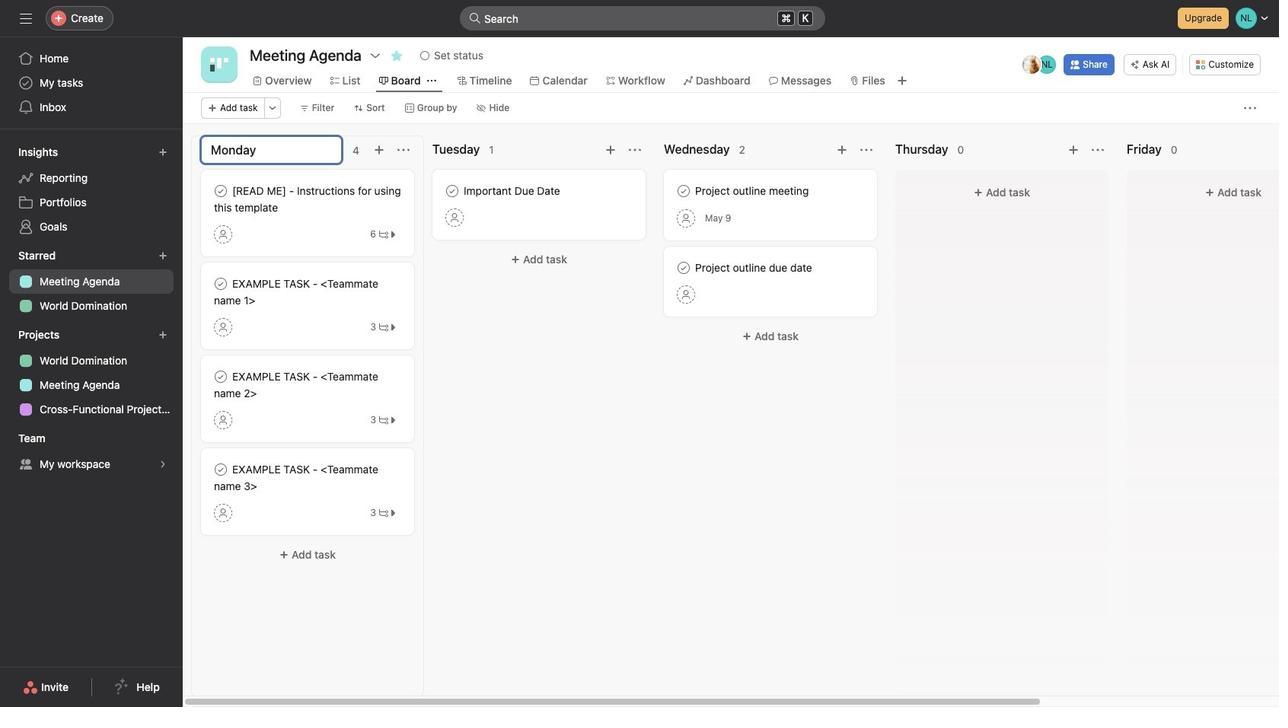 Task type: locate. For each thing, give the bounding box(es) containing it.
add tab image
[[896, 75, 908, 87]]

Mark complete checkbox
[[212, 182, 230, 200], [443, 182, 461, 200], [675, 182, 693, 200], [675, 259, 693, 277], [212, 368, 230, 386]]

1 add task image from the left
[[373, 144, 385, 156]]

1 horizontal spatial more section actions image
[[860, 144, 873, 156]]

mark complete image
[[212, 368, 230, 386]]

0 horizontal spatial more section actions image
[[397, 144, 410, 156]]

2 horizontal spatial more section actions image
[[1092, 144, 1104, 156]]

New section text field
[[201, 136, 342, 164]]

3 more section actions image from the left
[[1092, 144, 1104, 156]]

tab actions image
[[427, 76, 436, 85]]

more actions image
[[268, 104, 277, 113]]

projects element
[[0, 321, 183, 425]]

remove from starred image
[[391, 49, 403, 62]]

1 more section actions image from the left
[[397, 144, 410, 156]]

2 add task image from the left
[[605, 144, 617, 156]]

None field
[[460, 6, 825, 30]]

mark complete image
[[212, 182, 230, 200], [443, 182, 461, 200], [675, 182, 693, 200], [675, 259, 693, 277], [212, 275, 230, 293], [212, 461, 230, 479]]

more section actions image for fourth add task icon from the left
[[1092, 144, 1104, 156]]

2 more section actions image from the left
[[860, 144, 873, 156]]

more section actions image for second add task icon from the right
[[860, 144, 873, 156]]

Mark complete checkbox
[[212, 275, 230, 293], [212, 461, 230, 479]]

board image
[[210, 56, 228, 74]]

1 vertical spatial mark complete checkbox
[[212, 461, 230, 479]]

add task image
[[373, 144, 385, 156], [605, 144, 617, 156], [836, 144, 848, 156], [1068, 144, 1080, 156]]

more section actions image
[[397, 144, 410, 156], [860, 144, 873, 156], [1092, 144, 1104, 156]]

2 mark complete checkbox from the top
[[212, 461, 230, 479]]

0 vertical spatial mark complete checkbox
[[212, 275, 230, 293]]

see details, my workspace image
[[158, 460, 168, 469]]

insights element
[[0, 139, 183, 242]]



Task type: vqa. For each thing, say whether or not it's contained in the screenshot.
the bottommost Mark complete checkbox
no



Task type: describe. For each thing, give the bounding box(es) containing it.
4 add task image from the left
[[1068, 144, 1080, 156]]

more actions image
[[1244, 102, 1256, 114]]

starred element
[[0, 242, 183, 321]]

new project or portfolio image
[[158, 330, 168, 340]]

more section actions image
[[629, 144, 641, 156]]

add items to starred image
[[158, 251, 168, 260]]

new insights image
[[158, 148, 168, 157]]

more section actions image for 1st add task icon from left
[[397, 144, 410, 156]]

global element
[[0, 37, 183, 129]]

Search tasks, projects, and more text field
[[460, 6, 825, 30]]

teams element
[[0, 425, 183, 480]]

hide sidebar image
[[20, 12, 32, 24]]

3 add task image from the left
[[836, 144, 848, 156]]

1 mark complete checkbox from the top
[[212, 275, 230, 293]]

prominent image
[[469, 12, 481, 24]]

show options image
[[369, 49, 381, 62]]



